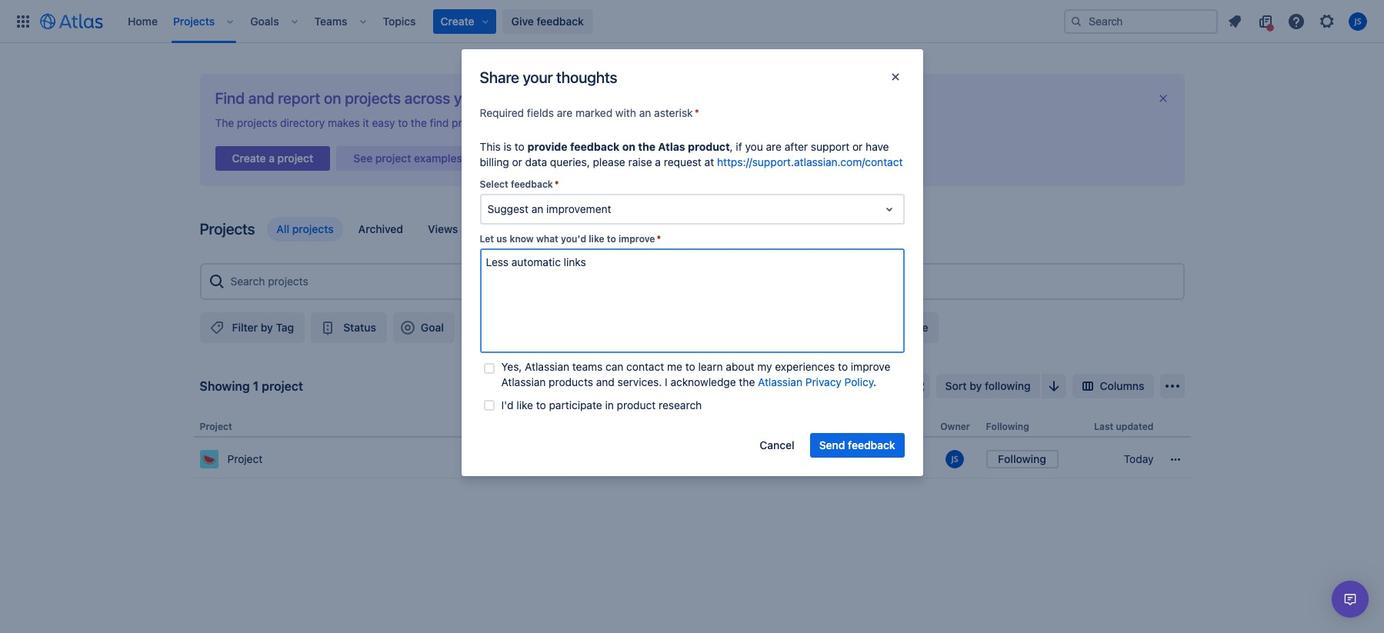Task type: describe. For each thing, give the bounding box(es) containing it.
atlassian up products
[[525, 360, 570, 373]]

i'd like to participate in product research
[[502, 399, 702, 412]]

improvement
[[547, 202, 612, 216]]

a inside button
[[269, 152, 275, 165]]

are inside , if you are after support or have billing or data queries, please raise a request at
[[766, 140, 782, 153]]

archived button
[[349, 217, 413, 242]]

services.
[[618, 376, 662, 389]]

2 horizontal spatial *
[[695, 106, 700, 119]]

privacy
[[806, 376, 842, 389]]

projects inside button
[[292, 222, 334, 236]]

to right i'd
[[536, 399, 546, 412]]

teams
[[315, 14, 348, 27]]

2 horizontal spatial on
[[672, 116, 684, 129]]

jul-
[[851, 453, 871, 466]]

you
[[745, 140, 763, 153]]

send feedback button
[[810, 433, 905, 458]]

can
[[606, 360, 624, 373]]

0 horizontal spatial *
[[555, 179, 559, 190]]

after
[[785, 140, 808, 153]]

top element
[[9, 0, 1065, 43]]

atlas
[[658, 140, 686, 153]]

suggest
[[488, 202, 529, 216]]

all
[[277, 222, 290, 236]]

projects up it
[[345, 89, 401, 107]]

i'd
[[502, 399, 514, 412]]

filter by tag
[[232, 321, 294, 334]]

cancelled
[[734, 454, 786, 464]]

feedback up please
[[570, 140, 620, 153]]

project for create a project
[[278, 152, 314, 165]]

updated
[[1117, 421, 1154, 433]]

find
[[430, 116, 449, 129]]

the inside "yes, atlassian teams can contact me to learn about my experiences to improve atlassian products and services. i acknowledge the"
[[739, 376, 755, 389]]

home
[[128, 14, 158, 27]]

marked
[[576, 106, 613, 119]]

learn
[[699, 360, 723, 373]]

0 horizontal spatial with
[[616, 106, 637, 119]]

topics link
[[378, 9, 421, 33]]

,
[[730, 140, 733, 153]]

1 horizontal spatial report
[[638, 116, 669, 129]]

teams link
[[310, 9, 352, 33]]

1 vertical spatial projects
[[200, 220, 255, 238]]

project inside "button"
[[376, 152, 411, 165]]

participate
[[549, 399, 603, 412]]

archived
[[358, 222, 403, 236]]

looking
[[529, 116, 565, 129]]

create a project button
[[215, 142, 330, 176]]

required
[[480, 106, 524, 119]]

about
[[726, 360, 755, 373]]

goal button
[[393, 313, 455, 343]]

open intercom messenger image
[[1342, 590, 1360, 609]]

required fields are marked with an asterisk *
[[480, 106, 700, 119]]

date
[[861, 421, 881, 433]]

display as list image
[[883, 377, 901, 396]]

projects right the
[[237, 116, 277, 129]]

2 vertical spatial on
[[623, 140, 636, 153]]

give
[[512, 14, 534, 27]]

display as timeline image
[[909, 377, 927, 396]]

give feedback
[[512, 14, 584, 27]]

yes, atlassian teams can contact me to learn about my experiences to improve atlassian products and services. i acknowledge the
[[502, 360, 891, 389]]

1 horizontal spatial product
[[688, 140, 730, 153]]

https://support.atlassian.com/contact
[[717, 155, 903, 169]]

to right need at the left of page
[[625, 116, 635, 129]]

in
[[605, 399, 614, 412]]

close modal image
[[886, 68, 905, 86]]

the
[[215, 116, 234, 129]]

0 horizontal spatial and
[[248, 89, 274, 107]]

see project examples
[[354, 152, 463, 165]]

keyword
[[711, 116, 753, 129]]

project
[[200, 421, 232, 433]]

support
[[811, 140, 850, 153]]

Less automatic links text field
[[480, 249, 905, 353]]

create a project
[[232, 152, 314, 165]]

status button
[[311, 313, 387, 343]]

1 horizontal spatial an
[[639, 106, 652, 119]]

feedback for select feedback *
[[511, 179, 553, 190]]

.
[[874, 376, 877, 389]]

1 horizontal spatial or
[[585, 116, 595, 129]]

0 vertical spatial the
[[411, 116, 427, 129]]

cancel button
[[751, 433, 804, 458]]

1 horizontal spatial with
[[687, 116, 708, 129]]

target date
[[829, 421, 881, 433]]

0 vertical spatial following
[[986, 421, 1030, 433]]

yes,
[[502, 360, 522, 373]]

banner containing home
[[0, 0, 1385, 43]]

acknowledge
[[671, 376, 736, 389]]

company
[[488, 89, 552, 107]]

us
[[497, 233, 507, 245]]

experiences
[[775, 360, 835, 373]]

my
[[758, 360, 772, 373]]

to right "you'd"
[[607, 233, 616, 245]]

know
[[510, 233, 534, 245]]

billing
[[480, 155, 509, 169]]

Search projects field
[[226, 268, 1177, 296]]

this is to provide feedback on the atlas product
[[480, 140, 730, 153]]

send feedback
[[820, 439, 896, 452]]

what
[[536, 233, 559, 245]]

select feedback *
[[480, 179, 559, 190]]

if
[[736, 140, 743, 153]]

today
[[1124, 453, 1154, 466]]

feedback for send feedback
[[848, 439, 896, 452]]

data
[[525, 155, 547, 169]]

see project examples button
[[337, 142, 479, 176]]

find and report on projects across your company
[[215, 89, 552, 107]]

2 horizontal spatial and
[[792, 116, 810, 129]]

by
[[261, 321, 273, 334]]

2 horizontal spatial or
[[853, 140, 863, 153]]

across
[[405, 89, 450, 107]]

filter by tag button
[[200, 313, 305, 343]]

atlassian down my
[[758, 376, 803, 389]]



Task type: locate. For each thing, give the bounding box(es) containing it.
1 vertical spatial are
[[766, 140, 782, 153]]

contact
[[627, 360, 665, 373]]

0 horizontal spatial are
[[557, 106, 573, 119]]

0 horizontal spatial a
[[269, 152, 275, 165]]

the up raise on the top
[[638, 140, 656, 153]]

2 vertical spatial the
[[739, 376, 755, 389]]

filters.
[[813, 116, 844, 129]]

1 vertical spatial status
[[728, 421, 757, 433]]

queries,
[[550, 155, 590, 169]]

tag image
[[207, 319, 226, 337]]

goals link
[[246, 9, 284, 33]]

, if you are after support or have billing or data queries, please raise a request at
[[480, 140, 889, 169]]

following button
[[986, 450, 1059, 469]]

* up search projects field
[[657, 233, 661, 245]]

on up raise on the top
[[623, 140, 636, 153]]

1 horizontal spatial your
[[523, 68, 553, 86]]

search
[[755, 116, 789, 129]]

0 vertical spatial on
[[324, 89, 341, 107]]

project right 'see'
[[376, 152, 411, 165]]

reporting
[[858, 321, 908, 334]]

to up policy
[[838, 360, 848, 373]]

projects up this in the left top of the page
[[452, 116, 492, 129]]

search projects image
[[207, 272, 226, 291]]

status inside button
[[343, 321, 376, 334]]

improve right "you'd"
[[619, 233, 655, 245]]

projects
[[173, 14, 215, 27], [200, 220, 255, 238]]

last
[[1095, 421, 1114, 433]]

Search field
[[1065, 9, 1219, 33]]

on up atlas
[[672, 116, 684, 129]]

send
[[820, 439, 846, 452]]

0 horizontal spatial status
[[343, 321, 376, 334]]

cancel
[[760, 439, 795, 452]]

your down share on the top of the page
[[454, 89, 485, 107]]

sep
[[871, 453, 891, 466]]

0 vertical spatial and
[[248, 89, 274, 107]]

1 vertical spatial the
[[638, 140, 656, 153]]

it
[[363, 116, 369, 129]]

help image
[[1288, 12, 1306, 30]]

2 vertical spatial or
[[512, 155, 523, 169]]

project right 1
[[262, 379, 303, 393]]

easy
[[372, 116, 395, 129]]

product up at
[[688, 140, 730, 153]]

1 horizontal spatial the
[[638, 140, 656, 153]]

0 vertical spatial *
[[695, 106, 700, 119]]

feedback inside give feedback button
[[537, 14, 584, 27]]

at
[[705, 155, 714, 169]]

0 vertical spatial or
[[585, 116, 595, 129]]

1 vertical spatial improve
[[851, 360, 891, 373]]

like right i'd
[[517, 399, 533, 412]]

to right the is
[[515, 140, 525, 153]]

me
[[667, 360, 683, 373]]

1 horizontal spatial status
[[728, 421, 757, 433]]

0 vertical spatial improve
[[619, 233, 655, 245]]

1 horizontal spatial *
[[657, 233, 661, 245]]

or left have
[[853, 140, 863, 153]]

examples
[[414, 152, 463, 165]]

1 horizontal spatial a
[[655, 155, 661, 169]]

an right "suggest"
[[532, 202, 544, 216]]

improve inside "yes, atlassian teams can contact me to learn about my experiences to improve atlassian products and services. i acknowledge the"
[[851, 360, 891, 373]]

1 vertical spatial an
[[532, 202, 544, 216]]

to right easy
[[398, 116, 408, 129]]

feedback up jul-sep
[[848, 439, 896, 452]]

search image
[[1071, 15, 1083, 27]]

1 horizontal spatial improve
[[851, 360, 891, 373]]

status right status image
[[343, 321, 376, 334]]

like right "you'd"
[[589, 233, 605, 245]]

project
[[278, 152, 314, 165], [376, 152, 411, 165], [262, 379, 303, 393]]

1 vertical spatial on
[[672, 116, 684, 129]]

*
[[695, 106, 700, 119], [555, 179, 559, 190], [657, 233, 661, 245]]

status image
[[319, 319, 337, 337]]

give feedback button
[[502, 9, 593, 33]]

directory
[[280, 116, 325, 129]]

project for showing 1 project
[[262, 379, 303, 393]]

your
[[523, 68, 553, 86], [454, 89, 485, 107]]

feedback right 'give'
[[537, 14, 584, 27]]

the left the find
[[411, 116, 427, 129]]

and
[[248, 89, 274, 107], [792, 116, 810, 129], [596, 376, 615, 389]]

are right fields
[[557, 106, 573, 119]]

0 horizontal spatial an
[[532, 202, 544, 216]]

the projects directory makes it easy to the find projects you're looking for or need to report on with keyword search and filters.
[[215, 116, 844, 129]]

project inside button
[[278, 152, 314, 165]]

share
[[480, 68, 519, 86]]

0 vertical spatial an
[[639, 106, 652, 119]]

i
[[665, 376, 668, 389]]

please
[[593, 155, 626, 169]]

have
[[866, 140, 889, 153]]

all projects button
[[267, 217, 343, 242]]

2 vertical spatial and
[[596, 376, 615, 389]]

0 horizontal spatial your
[[454, 89, 485, 107]]

you're
[[495, 116, 526, 129]]

2 horizontal spatial the
[[739, 376, 755, 389]]

feedback for give feedback
[[537, 14, 584, 27]]

2 vertical spatial *
[[657, 233, 661, 245]]

improve up '.'
[[851, 360, 891, 373]]

topics
[[383, 14, 416, 27]]

asterisk
[[654, 106, 693, 119]]

1 vertical spatial following
[[998, 453, 1047, 466]]

close banner image
[[1157, 92, 1170, 105]]

1 horizontal spatial like
[[589, 233, 605, 245]]

create
[[232, 152, 266, 165]]

1 horizontal spatial and
[[596, 376, 615, 389]]

feedback down data
[[511, 179, 553, 190]]

goal
[[421, 321, 444, 334]]

raise
[[629, 155, 652, 169]]

a right raise on the top
[[655, 155, 661, 169]]

thoughts
[[557, 68, 618, 86]]

or right for on the left of page
[[585, 116, 595, 129]]

https://support.atlassian.com/contact link
[[717, 155, 903, 169]]

0 vertical spatial report
[[278, 89, 320, 107]]

0 vertical spatial are
[[557, 106, 573, 119]]

0 vertical spatial product
[[688, 140, 730, 153]]

your up company
[[523, 68, 553, 86]]

owner
[[941, 421, 971, 433]]

and up after
[[792, 116, 810, 129]]

research
[[659, 399, 702, 412]]

a
[[269, 152, 275, 165], [655, 155, 661, 169]]

is
[[504, 140, 512, 153]]

1 vertical spatial or
[[853, 140, 863, 153]]

projects right all
[[292, 222, 334, 236]]

1 vertical spatial report
[[638, 116, 669, 129]]

1 horizontal spatial are
[[766, 140, 782, 153]]

target
[[829, 421, 859, 433]]

and down can
[[596, 376, 615, 389]]

1 horizontal spatial on
[[623, 140, 636, 153]]

* right asterisk
[[695, 106, 700, 119]]

0 vertical spatial your
[[523, 68, 553, 86]]

0 horizontal spatial product
[[617, 399, 656, 412]]

and inside "yes, atlassian teams can contact me to learn about my experiences to improve atlassian products and services. i acknowledge the"
[[596, 376, 615, 389]]

projects up search projects image
[[200, 220, 255, 238]]

an
[[639, 106, 652, 119], [532, 202, 544, 216]]

to
[[398, 116, 408, 129], [625, 116, 635, 129], [515, 140, 525, 153], [607, 233, 616, 245], [686, 360, 696, 373], [838, 360, 848, 373], [536, 399, 546, 412]]

0 horizontal spatial improve
[[619, 233, 655, 245]]

and right find at the top left of the page
[[248, 89, 274, 107]]

status up cancelled
[[728, 421, 757, 433]]

provide
[[528, 140, 568, 153]]

open image
[[880, 200, 899, 219]]

fields
[[527, 106, 554, 119]]

tag
[[276, 321, 294, 334]]

atlassian privacy policy link
[[758, 376, 874, 389]]

showing
[[200, 379, 250, 393]]

0 horizontal spatial the
[[411, 116, 427, 129]]

a right create
[[269, 152, 275, 165]]

are
[[557, 106, 573, 119], [766, 140, 782, 153]]

status
[[343, 321, 376, 334], [728, 421, 757, 433]]

with right marked
[[616, 106, 637, 119]]

1 vertical spatial product
[[617, 399, 656, 412]]

the
[[411, 116, 427, 129], [638, 140, 656, 153], [739, 376, 755, 389]]

1 vertical spatial like
[[517, 399, 533, 412]]

banner
[[0, 0, 1385, 43]]

with
[[616, 106, 637, 119], [687, 116, 708, 129]]

with up , if you are after support or have billing or data queries, please raise a request at
[[687, 116, 708, 129]]

goals
[[250, 14, 279, 27]]

or left data
[[512, 155, 523, 169]]

projects link
[[169, 9, 220, 33]]

product down services.
[[617, 399, 656, 412]]

policy
[[845, 376, 874, 389]]

this
[[480, 140, 501, 153]]

share your thoughts
[[480, 68, 618, 86]]

jul-sep
[[851, 453, 891, 466]]

select
[[480, 179, 509, 190]]

0 horizontal spatial on
[[324, 89, 341, 107]]

to right me
[[686, 360, 696, 373]]

line
[[911, 321, 929, 334]]

0 vertical spatial like
[[589, 233, 605, 245]]

a inside , if you are after support or have billing or data queries, please raise a request at
[[655, 155, 661, 169]]

report up directory
[[278, 89, 320, 107]]

an left asterisk
[[639, 106, 652, 119]]

* up suggest an improvement
[[555, 179, 559, 190]]

0 horizontal spatial report
[[278, 89, 320, 107]]

feedback inside the send feedback button
[[848, 439, 896, 452]]

products
[[549, 376, 593, 389]]

reverse sort order image
[[1045, 377, 1063, 396]]

0 vertical spatial status
[[343, 321, 376, 334]]

on up makes
[[324, 89, 341, 107]]

product
[[688, 140, 730, 153], [617, 399, 656, 412]]

are right you
[[766, 140, 782, 153]]

1
[[253, 379, 259, 393]]

report up atlas
[[638, 116, 669, 129]]

atlassian down yes,
[[502, 376, 546, 389]]

like
[[589, 233, 605, 245], [517, 399, 533, 412]]

0 horizontal spatial or
[[512, 155, 523, 169]]

last updated
[[1095, 421, 1154, 433]]

suggest an improvement
[[488, 202, 612, 216]]

let us know what you'd like to improve *
[[480, 233, 661, 245]]

1 vertical spatial and
[[792, 116, 810, 129]]

project down directory
[[278, 152, 314, 165]]

projects inside top element
[[173, 14, 215, 27]]

1 vertical spatial *
[[555, 179, 559, 190]]

1 vertical spatial your
[[454, 89, 485, 107]]

report
[[278, 89, 320, 107], [638, 116, 669, 129]]

reporting line button
[[826, 313, 939, 343]]

projects right home at the left
[[173, 14, 215, 27]]

0 horizontal spatial like
[[517, 399, 533, 412]]

following inside button
[[998, 453, 1047, 466]]

filter
[[232, 321, 258, 334]]

showing 1 project
[[200, 379, 303, 393]]

the down "about"
[[739, 376, 755, 389]]

0 vertical spatial projects
[[173, 14, 215, 27]]

let
[[480, 233, 494, 245]]



Task type: vqa. For each thing, say whether or not it's contained in the screenshot.
Product icon inside Confluence button
no



